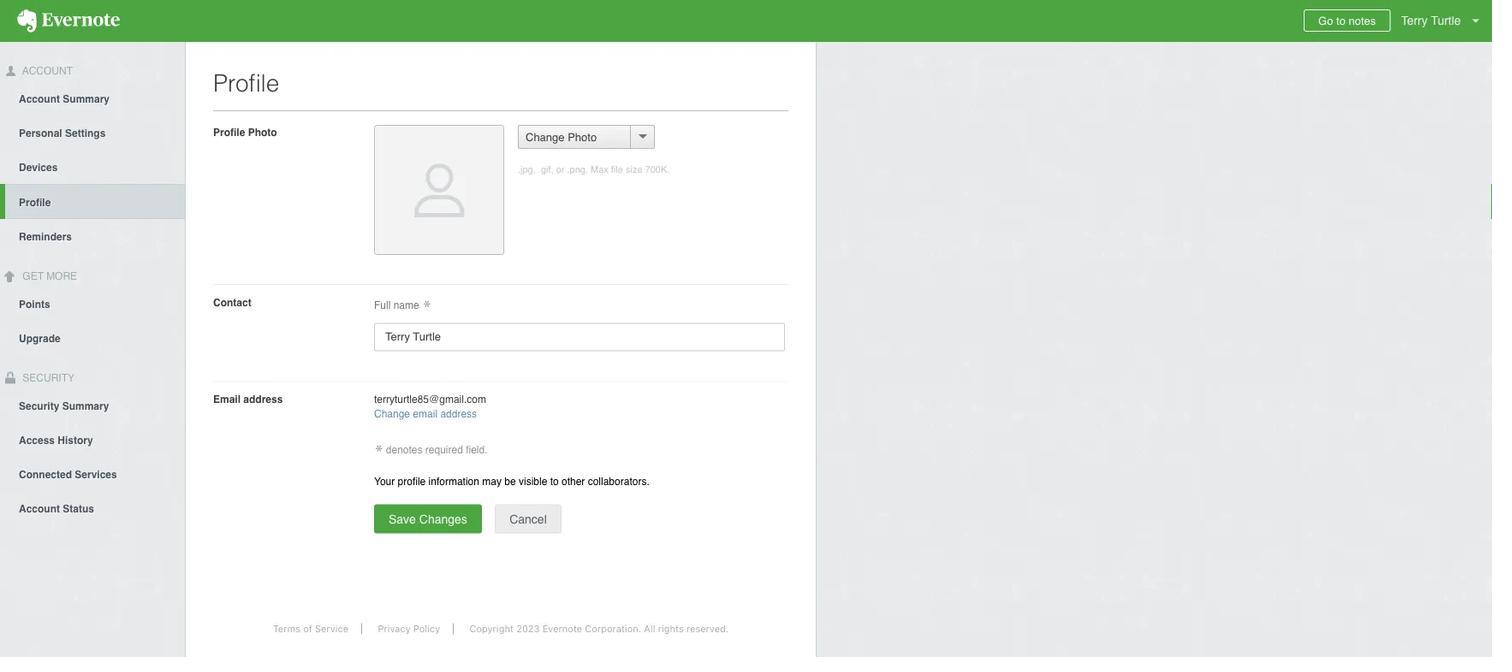 Task type: vqa. For each thing, say whether or not it's contained in the screenshot.
Policy
yes



Task type: describe. For each thing, give the bounding box(es) containing it.
information
[[429, 476, 480, 488]]

change photo
[[526, 131, 597, 143]]

size
[[626, 164, 643, 175]]

terryturtle85@gmail.com change email address
[[374, 394, 486, 420]]

status
[[63, 503, 94, 515]]

email address
[[213, 394, 283, 406]]

Full name text field
[[374, 323, 785, 351]]

access history link
[[0, 423, 185, 457]]

privacy policy link
[[365, 624, 454, 635]]

access
[[19, 435, 55, 447]]

points
[[19, 299, 50, 311]]

photo for change photo
[[568, 131, 597, 143]]

full
[[374, 300, 391, 312]]

account status link
[[0, 491, 185, 525]]

.jpg,
[[518, 164, 536, 175]]

devices link
[[0, 150, 185, 184]]

security summary link
[[0, 388, 185, 423]]

corporation.
[[585, 624, 642, 635]]

address inside terryturtle85@gmail.com change email address
[[441, 408, 477, 420]]

full name
[[374, 300, 422, 312]]

collaborators.
[[588, 476, 650, 488]]

personal settings
[[19, 127, 106, 139]]

points link
[[0, 287, 185, 321]]

terry turtle link
[[1398, 0, 1493, 42]]

terms of service link
[[260, 624, 362, 635]]

connected services
[[19, 469, 117, 481]]

privacy
[[378, 624, 411, 635]]

services
[[75, 469, 117, 481]]

email
[[413, 408, 438, 420]]

terms of service
[[273, 624, 349, 635]]

profile
[[398, 476, 426, 488]]

visible
[[519, 476, 548, 488]]

rights
[[658, 624, 684, 635]]

connected
[[19, 469, 72, 481]]

profile for profile link
[[19, 197, 51, 209]]

reminders link
[[0, 219, 185, 253]]

may
[[482, 476, 502, 488]]

change email address link
[[374, 408, 477, 420]]

history
[[58, 435, 93, 447]]

reserved.
[[687, 624, 729, 635]]

account for account status
[[19, 503, 60, 515]]

all
[[644, 624, 656, 635]]

summary for account summary
[[63, 93, 110, 105]]

terms
[[273, 624, 301, 635]]

your
[[374, 476, 395, 488]]

go
[[1319, 14, 1334, 27]]

account summary link
[[0, 81, 185, 115]]

notes
[[1350, 14, 1377, 27]]

turtle
[[1432, 14, 1462, 27]]

account for account summary
[[19, 93, 60, 105]]



Task type: locate. For each thing, give the bounding box(es) containing it.
get more
[[20, 270, 77, 282]]

devices
[[19, 162, 58, 174]]

profile
[[213, 69, 279, 97], [213, 126, 245, 138], [19, 197, 51, 209]]

security up access
[[19, 400, 59, 412]]

copyright
[[470, 624, 514, 635]]

0 horizontal spatial to
[[550, 476, 559, 488]]

1 vertical spatial profile
[[213, 126, 245, 138]]

0 horizontal spatial photo
[[248, 126, 277, 138]]

security up security summary
[[20, 372, 75, 384]]

account status
[[19, 503, 94, 515]]

1 vertical spatial to
[[550, 476, 559, 488]]

reminders
[[19, 231, 72, 243]]

summary for security summary
[[62, 400, 109, 412]]

photo
[[248, 126, 277, 138], [568, 131, 597, 143]]

account up account summary
[[20, 65, 73, 77]]

0 vertical spatial to
[[1337, 14, 1346, 27]]

profile link
[[5, 184, 185, 219]]

upgrade
[[19, 333, 61, 345]]

1 vertical spatial security
[[19, 400, 59, 412]]

700k.
[[645, 164, 670, 175]]

get
[[23, 270, 44, 282]]

address down terryturtle85@gmail.com
[[441, 408, 477, 420]]

privacy policy
[[378, 624, 440, 635]]

.jpg, .gif, or .png. max file size 700k.
[[518, 164, 670, 175]]

change left email
[[374, 408, 410, 420]]

photo for profile photo
[[248, 126, 277, 138]]

0 vertical spatial account
[[20, 65, 73, 77]]

or
[[556, 164, 565, 175]]

of
[[303, 624, 312, 635]]

denotes
[[386, 444, 423, 456]]

to inside "link"
[[1337, 14, 1346, 27]]

1 vertical spatial address
[[441, 408, 477, 420]]

email
[[213, 394, 241, 406]]

address right the "email"
[[244, 394, 283, 406]]

change inside terryturtle85@gmail.com change email address
[[374, 408, 410, 420]]

contact
[[213, 297, 252, 309]]

0 vertical spatial change
[[526, 131, 565, 143]]

0 horizontal spatial address
[[244, 394, 283, 406]]

2 vertical spatial profile
[[19, 197, 51, 209]]

0 vertical spatial security
[[20, 372, 75, 384]]

be
[[505, 476, 516, 488]]

go to notes link
[[1305, 9, 1391, 32]]

more
[[46, 270, 77, 282]]

.gif,
[[539, 164, 554, 175]]

security summary
[[19, 400, 109, 412]]

evernote image
[[0, 9, 137, 33]]

1 vertical spatial change
[[374, 408, 410, 420]]

profile photo
[[213, 126, 277, 138]]

0 vertical spatial address
[[244, 394, 283, 406]]

terry
[[1402, 14, 1429, 27]]

personal
[[19, 127, 62, 139]]

to left other
[[550, 476, 559, 488]]

1 vertical spatial account
[[19, 93, 60, 105]]

1 horizontal spatial change
[[526, 131, 565, 143]]

address
[[244, 394, 283, 406], [441, 408, 477, 420]]

1 horizontal spatial to
[[1337, 14, 1346, 27]]

service
[[315, 624, 349, 635]]

required
[[426, 444, 463, 456]]

account down connected
[[19, 503, 60, 515]]

name
[[394, 300, 419, 312]]

.png.
[[567, 164, 588, 175]]

evernote
[[543, 624, 583, 635]]

terry turtle
[[1402, 14, 1462, 27]]

change up .gif,
[[526, 131, 565, 143]]

account inside "link"
[[19, 503, 60, 515]]

file
[[611, 164, 623, 175]]

copyright 2023 evernote corporation. all rights reserved.
[[470, 624, 729, 635]]

evernote link
[[0, 0, 137, 42]]

0 horizontal spatial change
[[374, 408, 410, 420]]

settings
[[65, 127, 106, 139]]

account summary
[[19, 93, 110, 105]]

security for security
[[20, 372, 75, 384]]

1 horizontal spatial photo
[[568, 131, 597, 143]]

to
[[1337, 14, 1346, 27], [550, 476, 559, 488]]

change
[[526, 131, 565, 143], [374, 408, 410, 420]]

other
[[562, 476, 585, 488]]

policy
[[414, 624, 440, 635]]

connected services link
[[0, 457, 185, 491]]

field.
[[466, 444, 488, 456]]

summary up personal settings link
[[63, 93, 110, 105]]

2023
[[517, 624, 540, 635]]

max
[[591, 164, 609, 175]]

0 vertical spatial summary
[[63, 93, 110, 105]]

account
[[20, 65, 73, 77], [19, 93, 60, 105], [19, 503, 60, 515]]

go to notes
[[1319, 14, 1377, 27]]

summary
[[63, 93, 110, 105], [62, 400, 109, 412]]

personal settings link
[[0, 115, 185, 150]]

account up personal at the top left
[[19, 93, 60, 105]]

None submit
[[374, 505, 482, 534], [495, 505, 562, 534], [374, 505, 482, 534], [495, 505, 562, 534]]

profile inside profile link
[[19, 197, 51, 209]]

2 vertical spatial account
[[19, 503, 60, 515]]

upgrade link
[[0, 321, 185, 355]]

terryturtle85@gmail.com
[[374, 394, 486, 406]]

to right go
[[1337, 14, 1346, 27]]

your profile information may be visible to other collaborators.
[[374, 476, 650, 488]]

security
[[20, 372, 75, 384], [19, 400, 59, 412]]

summary up access history link
[[62, 400, 109, 412]]

denotes required field.
[[383, 444, 488, 456]]

security for security summary
[[19, 400, 59, 412]]

0 vertical spatial profile
[[213, 69, 279, 97]]

profile for profile photo
[[213, 126, 245, 138]]

1 vertical spatial summary
[[62, 400, 109, 412]]

1 horizontal spatial address
[[441, 408, 477, 420]]

access history
[[19, 435, 93, 447]]

account for account
[[20, 65, 73, 77]]



